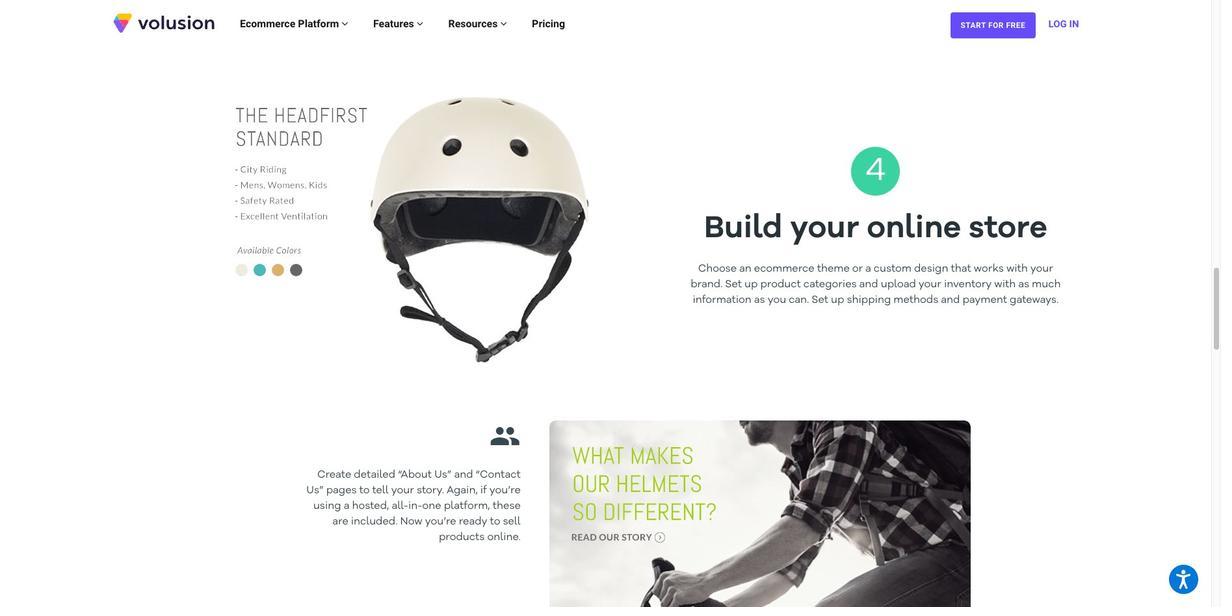 Task type: vqa. For each thing, say whether or not it's contained in the screenshot.
YOUR in the the Create detailed "About Us" and "Contact Us" pages to tell your story. Again, if you're using a hosted, all-in-one platform, these are included. Now you're ready to sell products online.
yes



Task type: describe. For each thing, give the bounding box(es) containing it.
product
[[761, 279, 801, 290]]

custom
[[874, 264, 912, 274]]

detailed
[[354, 470, 395, 481]]

log
[[1049, 19, 1067, 30]]

payment
[[963, 295, 1007, 305]]

tell
[[372, 486, 389, 496]]

4
[[866, 155, 886, 188]]

1 horizontal spatial as
[[1019, 279, 1030, 290]]

categories
[[804, 279, 857, 290]]

using
[[313, 502, 341, 512]]

resources link
[[436, 5, 520, 44]]

can.
[[789, 295, 809, 305]]

start for free link
[[951, 12, 1036, 38]]

your up 'theme'
[[790, 214, 859, 245]]

one
[[422, 502, 441, 512]]

now
[[400, 517, 422, 528]]

an
[[739, 264, 752, 274]]

0 vertical spatial set
[[725, 279, 742, 290]]

log in
[[1049, 19, 1079, 30]]

in
[[1069, 19, 1079, 30]]

store
[[969, 214, 1048, 245]]

0 horizontal spatial up
[[745, 279, 758, 290]]

angle down image for ecommerce platform
[[342, 19, 348, 29]]

again,
[[447, 486, 478, 496]]

information
[[693, 295, 752, 305]]

works
[[974, 264, 1004, 274]]

"contact
[[476, 470, 521, 481]]

all-in-one ecommerce solution image
[[344, 0, 868, 39]]

all-
[[392, 502, 408, 512]]

you
[[768, 295, 786, 305]]

build your online store image
[[235, 96, 591, 364]]

resources
[[448, 18, 500, 30]]

upload
[[881, 279, 916, 290]]

shipping
[[847, 295, 891, 305]]

theme
[[817, 264, 850, 274]]

build your online store
[[704, 214, 1048, 245]]

that
[[951, 264, 971, 274]]

log in link
[[1049, 5, 1079, 44]]

products
[[439, 533, 485, 543]]

create
[[317, 470, 351, 481]]

build
[[704, 214, 783, 245]]

or
[[852, 264, 863, 274]]

1 vertical spatial set
[[812, 295, 829, 305]]

0 horizontal spatial to
[[359, 486, 370, 496]]

these
[[493, 502, 521, 512]]

start for free
[[961, 21, 1026, 30]]

methods
[[894, 295, 939, 305]]

angle down image for features
[[417, 19, 423, 29]]

read our story image
[[549, 421, 971, 607]]

pricing
[[532, 18, 565, 30]]

free
[[1006, 21, 1026, 30]]

choose
[[698, 264, 737, 274]]

create detailed "about us" and "contact us" pages to tell your story. again, if you're using a hosted, all-in-one platform, these are included. now you're ready to sell products online.
[[307, 470, 521, 543]]



Task type: locate. For each thing, give the bounding box(es) containing it.
0 horizontal spatial us"
[[307, 486, 324, 496]]

0 vertical spatial up
[[745, 279, 758, 290]]

with right works
[[1007, 264, 1028, 274]]

1 horizontal spatial a
[[866, 264, 871, 274]]

features
[[373, 18, 417, 30]]

platform
[[298, 18, 339, 30]]

1 vertical spatial with
[[995, 279, 1016, 290]]

angle down image
[[342, 19, 348, 29], [417, 19, 423, 29]]

1 vertical spatial to
[[490, 517, 500, 528]]

0 vertical spatial and
[[859, 279, 878, 290]]

1 angle down image from the left
[[342, 19, 348, 29]]

2 vertical spatial and
[[454, 470, 473, 481]]

1 vertical spatial up
[[831, 295, 844, 305]]

0 horizontal spatial set
[[725, 279, 742, 290]]

ready
[[459, 517, 487, 528]]

brand.
[[691, 279, 723, 290]]

to
[[359, 486, 370, 496], [490, 517, 500, 528]]

to left the 'tell'
[[359, 486, 370, 496]]

0 horizontal spatial as
[[754, 295, 765, 305]]

you're
[[490, 486, 521, 496], [425, 517, 456, 528]]

a inside choose an ecommerce theme or a custom design that works with your brand. set up product categories and upload your inventory with as much information as you can. set up shipping methods and payment gateways.
[[866, 264, 871, 274]]

a down pages at the left of page
[[344, 502, 349, 512]]

angle down image inside ecommerce platform link
[[342, 19, 348, 29]]

choose an ecommerce theme or a custom design that works with your brand. set up product categories and upload your inventory with as much information as you can. set up shipping methods and payment gateways.
[[691, 264, 1061, 305]]

as left you
[[754, 295, 765, 305]]

0 horizontal spatial and
[[454, 470, 473, 481]]

ecommerce platform
[[240, 18, 342, 30]]

included.
[[351, 517, 398, 528]]

1 horizontal spatial set
[[812, 295, 829, 305]]

design
[[914, 264, 948, 274]]

your up all-
[[391, 486, 414, 496]]

1 vertical spatial as
[[754, 295, 765, 305]]

volusion logo image
[[112, 12, 216, 34]]

0 vertical spatial us"
[[435, 470, 452, 481]]

your
[[790, 214, 859, 245], [1031, 264, 1053, 274], [919, 279, 942, 290], [391, 486, 414, 496]]

2 angle down image from the left
[[417, 19, 423, 29]]

to left sell on the bottom left
[[490, 517, 500, 528]]

you're down one
[[425, 517, 456, 528]]

and inside create detailed "about us" and "contact us" pages to tell your story. again, if you're using a hosted, all-in-one platform, these are included. now you're ready to sell products online.
[[454, 470, 473, 481]]

as
[[1019, 279, 1030, 290], [754, 295, 765, 305]]

as up gateways.
[[1019, 279, 1030, 290]]

0 horizontal spatial angle down image
[[342, 19, 348, 29]]

angle down image
[[500, 19, 507, 29]]

and up again,
[[454, 470, 473, 481]]

for
[[988, 21, 1004, 30]]

online
[[867, 214, 961, 245]]

start
[[961, 21, 986, 30]]

1 horizontal spatial you're
[[490, 486, 521, 496]]

1 vertical spatial you're
[[425, 517, 456, 528]]

group
[[490, 421, 521, 452]]

1 horizontal spatial to
[[490, 517, 500, 528]]

0 vertical spatial to
[[359, 486, 370, 496]]

us"
[[435, 470, 452, 481], [307, 486, 324, 496]]

in-
[[408, 502, 422, 512]]

gateways.
[[1010, 295, 1059, 305]]

pages
[[326, 486, 357, 496]]

1 horizontal spatial angle down image
[[417, 19, 423, 29]]

and down inventory
[[941, 295, 960, 305]]

up down categories
[[831, 295, 844, 305]]

us" up story. on the left bottom of page
[[435, 470, 452, 481]]

1 horizontal spatial up
[[831, 295, 844, 305]]

ecommerce
[[754, 264, 815, 274]]

your up 'much'
[[1031, 264, 1053, 274]]

0 vertical spatial as
[[1019, 279, 1030, 290]]

0 vertical spatial with
[[1007, 264, 1028, 274]]

0 vertical spatial a
[[866, 264, 871, 274]]

features link
[[361, 5, 436, 44]]

you're up these
[[490, 486, 521, 496]]

2 horizontal spatial and
[[941, 295, 960, 305]]

0 horizontal spatial a
[[344, 502, 349, 512]]

hosted,
[[352, 502, 389, 512]]

online.
[[487, 533, 521, 543]]

up
[[745, 279, 758, 290], [831, 295, 844, 305]]

"about
[[398, 470, 432, 481]]

a
[[866, 264, 871, 274], [344, 502, 349, 512]]

angle down image right platform
[[342, 19, 348, 29]]

set up information at the right of the page
[[725, 279, 742, 290]]

ecommerce platform link
[[228, 5, 361, 44]]

a inside create detailed "about us" and "contact us" pages to tell your story. again, if you're using a hosted, all-in-one platform, these are included. now you're ready to sell products online.
[[344, 502, 349, 512]]

1 vertical spatial and
[[941, 295, 960, 305]]

and
[[859, 279, 878, 290], [941, 295, 960, 305], [454, 470, 473, 481]]

angle down image inside features link
[[417, 19, 423, 29]]

are
[[333, 517, 348, 528]]

1 vertical spatial a
[[344, 502, 349, 512]]

open accessibe: accessibility options, statement and help image
[[1177, 570, 1191, 589]]

up down an
[[745, 279, 758, 290]]

with
[[1007, 264, 1028, 274], [995, 279, 1016, 290]]

with down works
[[995, 279, 1016, 290]]

1 horizontal spatial us"
[[435, 470, 452, 481]]

inventory
[[944, 279, 992, 290]]

platform,
[[444, 502, 490, 512]]

0 vertical spatial you're
[[490, 486, 521, 496]]

story.
[[417, 486, 444, 496]]

us" up using
[[307, 486, 324, 496]]

a right "or"
[[866, 264, 871, 274]]

set
[[725, 279, 742, 290], [812, 295, 829, 305]]

your down design
[[919, 279, 942, 290]]

angle down image left "resources"
[[417, 19, 423, 29]]

and up the shipping
[[859, 279, 878, 290]]

if
[[480, 486, 487, 496]]

pricing link
[[520, 5, 578, 44]]

0 horizontal spatial you're
[[425, 517, 456, 528]]

ecommerce
[[240, 18, 295, 30]]

much
[[1032, 279, 1061, 290]]

1 horizontal spatial and
[[859, 279, 878, 290]]

your inside create detailed "about us" and "contact us" pages to tell your story. again, if you're using a hosted, all-in-one platform, these are included. now you're ready to sell products online.
[[391, 486, 414, 496]]

set down categories
[[812, 295, 829, 305]]

sell
[[503, 517, 521, 528]]

1 vertical spatial us"
[[307, 486, 324, 496]]



